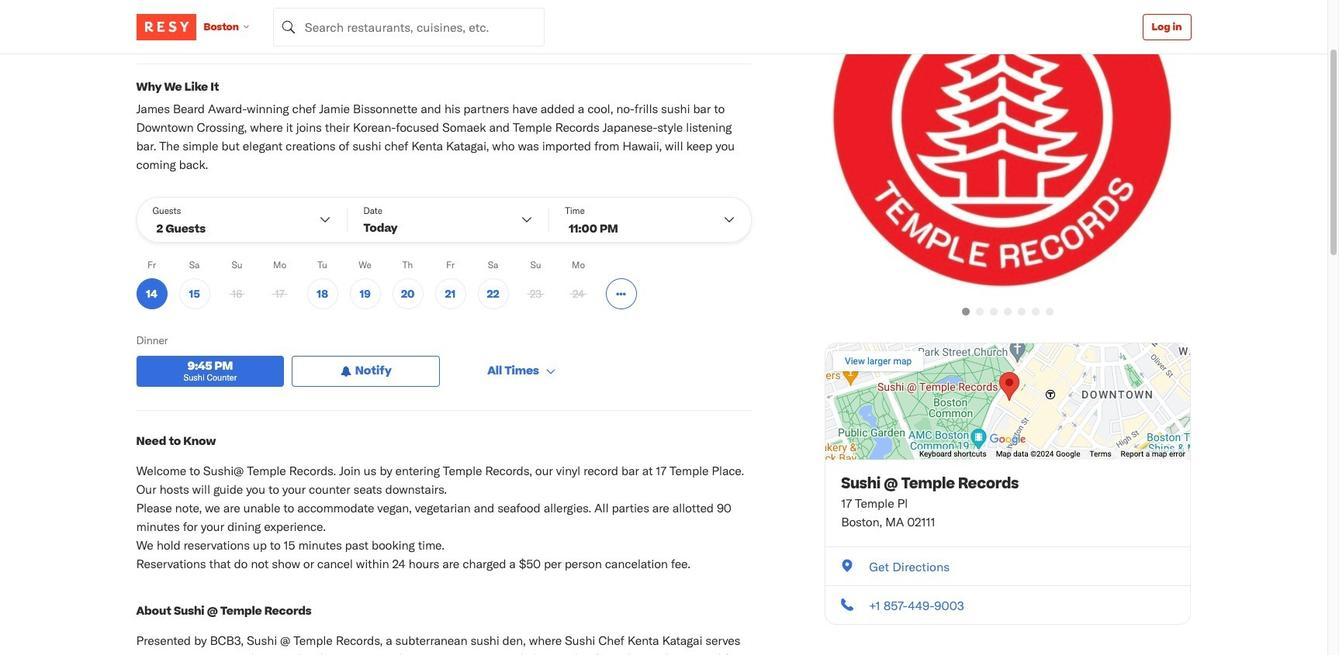 Task type: locate. For each thing, give the bounding box(es) containing it.
None field
[[273, 7, 545, 46]]

Search restaurants, cuisines, etc. text field
[[273, 7, 545, 46]]



Task type: describe. For each thing, give the bounding box(es) containing it.
climbing image
[[153, 29, 165, 41]]



Task type: vqa. For each thing, say whether or not it's contained in the screenshot.
4.8 out of 5 stars icon
no



